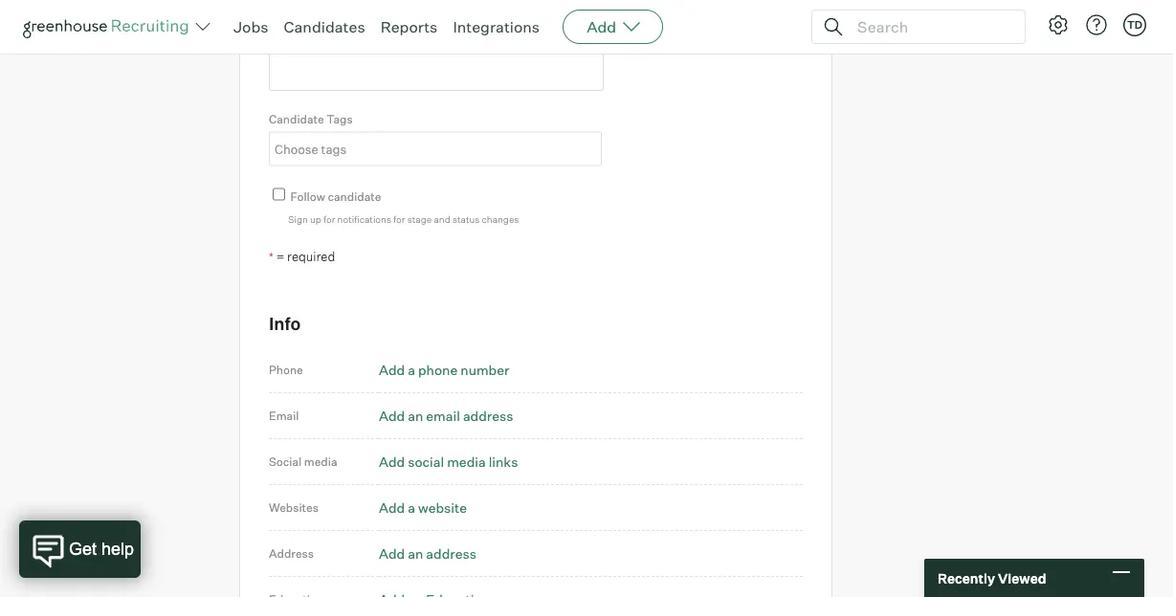 Task type: describe. For each thing, give the bounding box(es) containing it.
candidate
[[269, 112, 324, 126]]

add a phone number link
[[379, 361, 510, 378]]

notifications
[[338, 213, 392, 225]]

a for phone
[[408, 361, 416, 378]]

integrations
[[453, 17, 540, 36]]

2 for from the left
[[394, 213, 406, 225]]

status
[[453, 213, 480, 225]]

address
[[269, 547, 314, 561]]

an for email
[[408, 407, 424, 424]]

sign
[[288, 213, 308, 225]]

add a phone number
[[379, 361, 510, 378]]

add button
[[563, 10, 664, 44]]

integrations link
[[453, 17, 540, 36]]

add an email address link
[[379, 407, 514, 424]]

td button
[[1124, 13, 1147, 36]]

required
[[287, 249, 335, 264]]

social
[[408, 453, 444, 470]]

jobs link
[[234, 17, 269, 36]]

=
[[276, 249, 285, 264]]

website
[[418, 499, 467, 516]]

viewed
[[999, 570, 1047, 587]]

a for website
[[408, 499, 416, 516]]

number
[[461, 361, 510, 378]]

email
[[269, 409, 299, 423]]

0 vertical spatial address
[[463, 407, 514, 424]]

changes
[[482, 213, 519, 225]]

add a website
[[379, 499, 467, 516]]

candidate tags
[[269, 112, 353, 126]]

add for add a website
[[379, 499, 405, 516]]

add a website link
[[379, 499, 467, 516]]

1 horizontal spatial media
[[447, 453, 486, 470]]

and
[[434, 213, 451, 225]]

tags
[[327, 112, 353, 126]]

Follow candidate checkbox
[[273, 188, 285, 200]]

1 for from the left
[[324, 213, 336, 225]]



Task type: vqa. For each thing, say whether or not it's contained in the screenshot.
Follow
yes



Task type: locate. For each thing, give the bounding box(es) containing it.
Search text field
[[853, 13, 1008, 41]]

candidates link
[[284, 17, 365, 36]]

add for add
[[587, 17, 617, 36]]

follow
[[291, 189, 325, 203]]

add social media links link
[[379, 453, 518, 470]]

a left phone
[[408, 361, 416, 378]]

0 vertical spatial a
[[408, 361, 416, 378]]

phone
[[269, 363, 303, 377]]

info
[[269, 313, 301, 335]]

address down website
[[426, 545, 477, 562]]

*
[[269, 250, 274, 264]]

td
[[1128, 18, 1143, 31]]

add
[[587, 17, 617, 36], [379, 361, 405, 378], [379, 407, 405, 424], [379, 453, 405, 470], [379, 499, 405, 516], [379, 545, 405, 562]]

follow candidate
[[291, 189, 381, 203]]

1 vertical spatial an
[[408, 545, 424, 562]]

for right up
[[324, 213, 336, 225]]

configure image
[[1048, 13, 1071, 36]]

None text field
[[270, 133, 597, 164]]

1 horizontal spatial for
[[394, 213, 406, 225]]

candidate
[[328, 189, 381, 203]]

add for add a phone number
[[379, 361, 405, 378]]

reports link
[[381, 17, 438, 36]]

social media
[[269, 455, 338, 469]]

an left email on the left of page
[[408, 407, 424, 424]]

0 vertical spatial an
[[408, 407, 424, 424]]

1 vertical spatial a
[[408, 499, 416, 516]]

add inside "popup button"
[[587, 17, 617, 36]]

a left website
[[408, 499, 416, 516]]

add an email address
[[379, 407, 514, 424]]

jobs
[[234, 17, 269, 36]]

recently
[[938, 570, 996, 587]]

0 horizontal spatial for
[[324, 213, 336, 225]]

an for address
[[408, 545, 424, 562]]

add social media links
[[379, 453, 518, 470]]

add an address
[[379, 545, 477, 562]]

sign up for notifications for stage and status changes
[[288, 213, 519, 225]]

recently viewed
[[938, 570, 1047, 587]]

websites
[[269, 501, 319, 515]]

a
[[408, 361, 416, 378], [408, 499, 416, 516]]

media left links
[[447, 453, 486, 470]]

address right email on the left of page
[[463, 407, 514, 424]]

* = required
[[269, 249, 335, 264]]

stage
[[408, 213, 432, 225]]

td button
[[1120, 10, 1151, 40]]

greenhouse recruiting image
[[23, 15, 195, 38]]

media right social
[[304, 455, 338, 469]]

for left stage
[[394, 213, 406, 225]]

address
[[463, 407, 514, 424], [426, 545, 477, 562]]

add for add an address
[[379, 545, 405, 562]]

2 an from the top
[[408, 545, 424, 562]]

email
[[426, 407, 460, 424]]

an down add a website link
[[408, 545, 424, 562]]

social
[[269, 455, 302, 469]]

1 a from the top
[[408, 361, 416, 378]]

0 horizontal spatial media
[[304, 455, 338, 469]]

links
[[489, 453, 518, 470]]

1 an from the top
[[408, 407, 424, 424]]

1 vertical spatial address
[[426, 545, 477, 562]]

add for add social media links
[[379, 453, 405, 470]]

Notes text field
[[269, 0, 604, 91]]

an
[[408, 407, 424, 424], [408, 545, 424, 562]]

candidates
[[284, 17, 365, 36]]

add an address link
[[379, 545, 477, 562]]

2 a from the top
[[408, 499, 416, 516]]

add for add an email address
[[379, 407, 405, 424]]

up
[[310, 213, 322, 225]]

reports
[[381, 17, 438, 36]]

for
[[324, 213, 336, 225], [394, 213, 406, 225]]

phone
[[418, 361, 458, 378]]

media
[[447, 453, 486, 470], [304, 455, 338, 469]]



